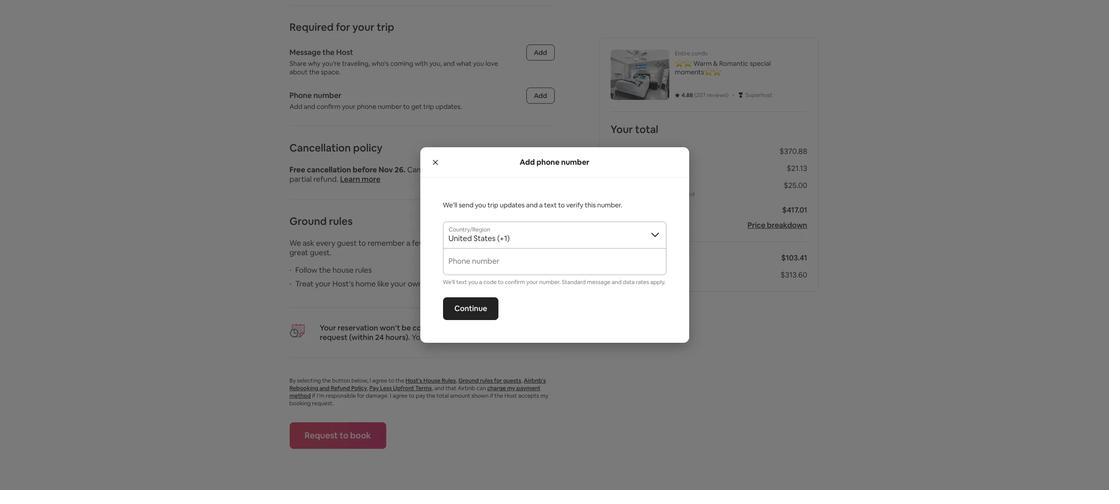 Task type: describe. For each thing, give the bounding box(es) containing it.
to inside phone number add and confirm your phone number to get trip updates.
[[403, 102, 410, 111]]

and inside message the host share why you're traveling, who's coming with you, and what you love about the space.
[[444, 59, 455, 68]]

cancel
[[407, 165, 431, 175]]

to inside request to book button
[[340, 430, 349, 441]]

learn
[[340, 174, 360, 184]]

2 if from the left
[[490, 392, 494, 400]]

for inside cancel before check-in on nov 27 for a partial refund.
[[525, 165, 536, 175]]

price breakdown
[[748, 220, 808, 230]]

, left pay
[[367, 385, 368, 392]]

be inside your reservation won't be confirmed until the host accepts your request (within 24 hours).
[[402, 323, 411, 333]]

+1 telephone field
[[459, 260, 661, 270]]

18,
[[642, 270, 652, 280]]

the down ground rules for guests link
[[495, 392, 504, 400]]

ask
[[303, 238, 314, 248]]

refund
[[331, 385, 350, 392]]

moments⭐️⭐️
[[675, 68, 722, 76]]

assistance
[[611, 190, 639, 198]]

airbnb
[[458, 385, 476, 392]]

to right pay
[[389, 377, 394, 385]]

your inside your reservation won't be confirmed until the host accepts your request (within 24 hours).
[[531, 323, 547, 333]]

, pay less upfront terms , and that airbnb can
[[367, 385, 488, 392]]

and left that
[[435, 385, 444, 392]]

you,
[[430, 59, 442, 68]]

own
[[408, 279, 423, 289]]

cancel before check-in on nov 27 for a partial refund.
[[290, 165, 541, 184]]

request
[[305, 430, 338, 441]]

for left 'guests'
[[494, 377, 502, 385]]

request to book
[[305, 430, 371, 441]]

services
[[640, 190, 662, 198]]

cancellation
[[307, 165, 351, 175]]

entire
[[675, 50, 691, 57]]

1 before from the left
[[353, 165, 377, 175]]

breakdown
[[767, 220, 808, 230]]

apply.
[[651, 278, 666, 286]]

0 horizontal spatial number.
[[540, 278, 561, 286]]

phone inside phone number add and confirm your phone number to get trip updates.
[[357, 102, 377, 111]]

message
[[587, 278, 611, 286]]

continue button
[[443, 297, 499, 320]]

add button for message the host
[[527, 45, 555, 61]]

updates
[[500, 201, 525, 210]]

trip for we'll send you trip updates and a text to verify this number.
[[488, 201, 499, 210]]

below,
[[352, 377, 369, 385]]

a left few
[[407, 238, 411, 248]]

i for below,
[[370, 377, 371, 385]]

house
[[424, 377, 441, 385]]

rules inside follow the house rules treat your host's home like your own
[[355, 265, 372, 275]]

$25.00 assistance services fee included
[[611, 180, 808, 198]]

1 if from the left
[[312, 392, 316, 400]]

$21.13
[[787, 163, 808, 173]]

upfront
[[393, 385, 414, 392]]

24
[[375, 332, 384, 342]]

$417.01
[[783, 205, 808, 215]]

confirm inside phone number add and confirm your phone number to get trip updates.
[[317, 102, 341, 111]]

the right the pay at the left
[[427, 392, 436, 400]]

like
[[378, 279, 389, 289]]

charge
[[488, 385, 506, 392]]

you won't be charged until then.
[[412, 332, 524, 342]]

pay
[[370, 385, 379, 392]]

united states (+1) element
[[443, 221, 667, 248]]

phone
[[290, 90, 312, 100]]

27
[[515, 165, 524, 175]]

house
[[333, 265, 354, 275]]

⭐️⭐️
[[675, 59, 692, 68]]

request.
[[312, 400, 334, 407]]

your right like
[[391, 279, 406, 289]]

, left the airbnb
[[456, 377, 457, 385]]

button
[[332, 377, 350, 385]]

code
[[484, 278, 497, 286]]

, right the pay at the left
[[432, 385, 433, 392]]

2 horizontal spatial rules
[[480, 377, 493, 385]]

we'll
[[443, 201, 458, 210]]

confirmed
[[413, 323, 450, 333]]

send
[[459, 201, 474, 210]]

and right the "updates"
[[527, 201, 538, 210]]

data
[[623, 278, 635, 286]]

$103.41
[[782, 253, 808, 263]]

(+1)
[[498, 233, 510, 243]]

host inside if i'm responsible for damage. i agree to pay the total amount shown if the host accepts my booking request.
[[505, 392, 517, 400]]

$370.88
[[780, 146, 808, 156]]

on
[[489, 165, 498, 175]]

united
[[449, 233, 472, 243]]

to right the code
[[498, 278, 504, 286]]

superhost
[[746, 91, 773, 99]]

confirm inside phone number dialog
[[505, 278, 525, 286]]

for inside if i'm responsible for damage. i agree to pay the total amount shown if the host accepts my booking request.
[[357, 392, 365, 400]]

a inside cancel before check-in on nov 27 for a partial refund.
[[537, 165, 541, 175]]

space.
[[321, 68, 341, 76]]

guests
[[503, 377, 522, 385]]

your inside phone number add and confirm your phone number to get trip updates.
[[342, 102, 356, 111]]

•
[[733, 90, 735, 100]]

1 horizontal spatial text
[[544, 201, 557, 210]]

0 vertical spatial number.
[[598, 201, 623, 210]]

united states (+1) button
[[443, 221, 667, 248]]

you
[[412, 332, 425, 342]]

message the host share why you're traveling, who's coming with you, and what you love about the space.
[[290, 47, 500, 76]]

required
[[290, 20, 334, 34]]

in
[[482, 165, 488, 175]]

terms
[[416, 385, 432, 392]]

cancellation
[[290, 141, 351, 154]]

agree for damage.
[[393, 392, 408, 400]]

agree for below,
[[372, 377, 388, 385]]

1 horizontal spatial ground
[[459, 377, 479, 385]]

accepts inside your reservation won't be confirmed until the host accepts your request (within 24 hours).
[[501, 323, 530, 333]]

romantic
[[720, 59, 749, 68]]

nov inside cancel before check-in on nov 27 for a partial refund.
[[500, 165, 514, 175]]

trip inside phone number add and confirm your phone number to get trip updates.
[[424, 102, 434, 111]]

nights
[[617, 146, 638, 156]]

1 vertical spatial number
[[378, 102, 402, 111]]

get
[[412, 102, 422, 111]]

we'll send you trip updates and a text to verify this number.
[[443, 201, 623, 210]]

that
[[446, 385, 457, 392]]

to left the verify
[[558, 201, 565, 210]]

due nov 18, 2023
[[611, 270, 671, 280]]

airbnb's rebooking and refund policy button
[[290, 377, 546, 392]]

united states (+1)
[[449, 233, 510, 243]]

book
[[350, 430, 371, 441]]

4.88
[[682, 91, 694, 99]]

message
[[290, 47, 321, 57]]

rules
[[442, 377, 456, 385]]

what inside message the host share why you're traveling, who's coming with you, and what you love about the space.
[[457, 59, 472, 68]]

your inside phone number dialog
[[527, 278, 538, 286]]

0 vertical spatial ground
[[290, 215, 327, 228]]

share
[[290, 59, 307, 68]]

things
[[451, 238, 473, 248]]

0 horizontal spatial rules
[[329, 215, 353, 228]]

won't inside your reservation won't be confirmed until the host accepts your request (within 24 hours).
[[380, 323, 400, 333]]

the inside your reservation won't be confirmed until the host accepts your request (within 24 hours).
[[469, 323, 481, 333]]

the left host's
[[396, 377, 405, 385]]

traveling,
[[342, 59, 370, 68]]

you inside message the host share why you're traveling, who's coming with you, and what you love about the space.
[[473, 59, 484, 68]]

less
[[380, 385, 392, 392]]

partial
[[290, 174, 312, 184]]

add phone number
[[520, 157, 590, 167]]

to inside if i'm responsible for damage. i agree to pay the total amount shown if the host accepts my booking request.
[[409, 392, 415, 400]]



Task type: locate. For each thing, give the bounding box(es) containing it.
total
[[636, 123, 659, 136], [437, 392, 449, 400]]

then.
[[506, 332, 524, 342]]

0 vertical spatial what
[[457, 59, 472, 68]]

verify
[[567, 201, 584, 210]]

i inside if i'm responsible for damage. i agree to pay the total amount shown if the host accepts my booking request.
[[390, 392, 392, 400]]

1 horizontal spatial nov
[[500, 165, 514, 175]]

your right then.
[[531, 323, 547, 333]]

3 nights
[[611, 146, 638, 156]]

0 horizontal spatial text
[[457, 278, 467, 286]]

you
[[473, 59, 484, 68], [475, 201, 486, 210], [469, 278, 478, 286]]

my
[[507, 385, 516, 392], [541, 392, 549, 400]]

0 horizontal spatial confirm
[[317, 102, 341, 111]]

if left "i'm" at bottom left
[[312, 392, 316, 400]]

damage.
[[366, 392, 389, 400]]

and up request.
[[320, 385, 330, 392]]

reviews
[[707, 91, 727, 99]]

1 horizontal spatial what
[[497, 238, 515, 248]]

special
[[750, 59, 771, 68]]

phone number add and confirm your phone number to get trip updates.
[[290, 90, 462, 111]]

the left "button"
[[322, 377, 331, 385]]

0 horizontal spatial until
[[451, 323, 467, 333]]

home
[[356, 279, 376, 289]]

love
[[486, 59, 498, 68]]

this
[[585, 201, 596, 210]]

0 horizontal spatial be
[[402, 323, 411, 333]]

1 vertical spatial you
[[475, 201, 486, 210]]

entire condo ⭐️⭐️ warm &  romantic special moments⭐️⭐️
[[675, 50, 771, 76]]

2 vertical spatial rules
[[480, 377, 493, 385]]

until down continue button at the bottom left of the page
[[451, 323, 467, 333]]

2 vertical spatial you
[[469, 278, 478, 286]]

1 vertical spatial what
[[497, 238, 515, 248]]

0 vertical spatial your
[[611, 123, 633, 136]]

be
[[402, 323, 411, 333], [448, 332, 457, 342]]

the up you're
[[323, 47, 335, 57]]

your for your reservation won't be confirmed until the host accepts your request (within 24 hours).
[[320, 323, 336, 333]]

about left why
[[290, 68, 308, 76]]

a right makes
[[541, 238, 545, 248]]

your up cancellation policy
[[342, 102, 356, 111]]

3
[[611, 146, 615, 156]]

for right required
[[336, 20, 350, 34]]

nov left 26.
[[379, 165, 393, 175]]

0 vertical spatial you
[[473, 59, 484, 68]]

1 horizontal spatial number
[[378, 102, 402, 111]]

i'm
[[317, 392, 325, 400]]

0 vertical spatial accepts
[[501, 323, 530, 333]]

your
[[611, 123, 633, 136], [320, 323, 336, 333]]

text right we'll at the bottom left
[[457, 278, 467, 286]]

treat
[[295, 279, 314, 289]]

accepts down airbnb's
[[518, 392, 539, 400]]

until inside your reservation won't be confirmed until the host accepts your request (within 24 hours).
[[451, 323, 467, 333]]

a right 27
[[537, 165, 541, 175]]

a left the code
[[479, 278, 482, 286]]

your inside your reservation won't be confirmed until the host accepts your request (within 24 hours).
[[320, 323, 336, 333]]

0 horizontal spatial host
[[336, 47, 353, 57]]

before
[[353, 165, 377, 175], [433, 165, 457, 175]]

what left love
[[457, 59, 472, 68]]

host inside message the host share why you're traveling, who's coming with you, and what you love about the space.
[[336, 47, 353, 57]]

your for your total
[[611, 123, 633, 136]]

and right you,
[[444, 59, 455, 68]]

0 horizontal spatial if
[[312, 392, 316, 400]]

guest.
[[310, 248, 332, 258]]

add inside phone number add and confirm your phone number to get trip updates.
[[290, 102, 302, 111]]

and down phone
[[304, 102, 315, 111]]

2 horizontal spatial trip
[[488, 201, 499, 210]]

shown
[[472, 392, 489, 400]]

a right the "updates"
[[539, 201, 543, 210]]

1 horizontal spatial my
[[541, 392, 549, 400]]

1 vertical spatial add button
[[527, 88, 555, 104]]

total down rules
[[437, 392, 449, 400]]

guest
[[337, 238, 357, 248]]

0 vertical spatial about
[[290, 68, 308, 76]]

cancellation policy
[[290, 141, 383, 154]]

2 vertical spatial host
[[505, 392, 517, 400]]

your right treat
[[315, 279, 331, 289]]

total inside if i'm responsible for damage. i agree to pay the total amount shown if the host accepts my booking request.
[[437, 392, 449, 400]]

the down the guest.
[[319, 265, 331, 275]]

host's
[[406, 377, 423, 385]]

4.88 ( 207 reviews )
[[682, 91, 729, 99]]

i right damage.
[[390, 392, 392, 400]]

free
[[290, 165, 306, 175]]

and left the data
[[612, 278, 622, 286]]

0 horizontal spatial what
[[457, 59, 472, 68]]

0 horizontal spatial total
[[437, 392, 449, 400]]

rules up shown
[[480, 377, 493, 385]]

0 horizontal spatial nov
[[379, 165, 393, 175]]

your
[[353, 20, 375, 34], [342, 102, 356, 111], [527, 278, 538, 286], [315, 279, 331, 289], [391, 279, 406, 289], [531, 323, 547, 333]]

add button for phone number
[[527, 88, 555, 104]]

0 vertical spatial add button
[[527, 45, 555, 61]]

until left then.
[[489, 332, 504, 342]]

what
[[457, 59, 472, 68], [497, 238, 515, 248]]

accepts right charged
[[501, 323, 530, 333]]

phone up policy
[[357, 102, 377, 111]]

number.
[[598, 201, 623, 210], [540, 278, 561, 286]]

booking
[[290, 400, 311, 407]]

and inside phone number add and confirm your phone number to get trip updates.
[[304, 102, 315, 111]]

nov left 18,
[[627, 270, 641, 280]]

number. down assistance
[[598, 201, 623, 210]]

host up traveling,
[[336, 47, 353, 57]]

0 vertical spatial phone
[[357, 102, 377, 111]]

your up 3 nights
[[611, 123, 633, 136]]

agree inside if i'm responsible for damage. i agree to pay the total amount shown if the host accepts my booking request.
[[393, 392, 408, 400]]

2 before from the left
[[433, 165, 457, 175]]

ground rules
[[290, 215, 353, 228]]

0 vertical spatial agree
[[372, 377, 388, 385]]

1 vertical spatial trip
[[424, 102, 434, 111]]

rates
[[636, 278, 649, 286]]

about left (+1)
[[475, 238, 496, 248]]

host inside your reservation won't be confirmed until the host accepts your request (within 24 hours).
[[482, 323, 499, 333]]

number. down the +1 telephone field
[[540, 278, 561, 286]]

2 horizontal spatial number
[[561, 157, 590, 167]]

26.
[[395, 165, 406, 175]]

what inside we ask every guest to remember a few simple things about what makes a great guest.
[[497, 238, 515, 248]]

to inside we ask every guest to remember a few simple things about what makes a great guest.
[[359, 238, 366, 248]]

1 add button from the top
[[527, 45, 555, 61]]

1 vertical spatial your
[[320, 323, 336, 333]]

number left get
[[378, 102, 402, 111]]

great
[[290, 248, 308, 258]]

1 vertical spatial about
[[475, 238, 496, 248]]

0 vertical spatial total
[[636, 123, 659, 136]]

1 vertical spatial host
[[482, 323, 499, 333]]

2 horizontal spatial nov
[[627, 270, 641, 280]]

total up nights
[[636, 123, 659, 136]]

0 horizontal spatial trip
[[377, 20, 395, 34]]

if i'm responsible for damage. i agree to pay the total amount shown if the host accepts my booking request.
[[290, 392, 549, 407]]

required for your trip
[[290, 20, 395, 34]]

0 horizontal spatial phone
[[357, 102, 377, 111]]

2 vertical spatial trip
[[488, 201, 499, 210]]

ground rules for guests link
[[459, 377, 522, 385]]

agree up damage.
[[372, 377, 388, 385]]

0 horizontal spatial my
[[507, 385, 516, 392]]

1 vertical spatial agree
[[393, 392, 408, 400]]

policy
[[353, 141, 383, 154]]

1 vertical spatial number.
[[540, 278, 561, 286]]

trip
[[377, 20, 395, 34], [424, 102, 434, 111], [488, 201, 499, 210]]

1 horizontal spatial if
[[490, 392, 494, 400]]

request
[[320, 332, 348, 342]]

reservation
[[338, 323, 378, 333]]

nov left 27
[[500, 165, 514, 175]]

1 horizontal spatial until
[[489, 332, 504, 342]]

text
[[544, 201, 557, 210], [457, 278, 467, 286]]

agree
[[372, 377, 388, 385], [393, 392, 408, 400]]

1 horizontal spatial about
[[475, 238, 496, 248]]

free cancellation before nov 26.
[[290, 165, 406, 175]]

the down continue button at the bottom left of the page
[[469, 323, 481, 333]]

host left then.
[[482, 323, 499, 333]]

trip up message the host share why you're traveling, who's coming with you, and what you love about the space.
[[377, 20, 395, 34]]

won't left the you
[[380, 323, 400, 333]]

amount
[[450, 392, 471, 400]]

you're
[[322, 59, 341, 68]]

1 horizontal spatial phone
[[537, 157, 560, 167]]

accepts
[[501, 323, 530, 333], [518, 392, 539, 400]]

request to book button
[[290, 422, 386, 449]]

0 horizontal spatial ground
[[290, 215, 327, 228]]

1 horizontal spatial host
[[482, 323, 499, 333]]

to right guest
[[359, 238, 366, 248]]

trip for required for your trip
[[377, 20, 395, 34]]

due
[[611, 270, 625, 280]]

phone inside dialog
[[537, 157, 560, 167]]

every
[[316, 238, 335, 248]]

0 vertical spatial trip
[[377, 20, 395, 34]]

price
[[748, 220, 766, 230]]

1 vertical spatial confirm
[[505, 278, 525, 286]]

2 horizontal spatial host
[[505, 392, 517, 400]]

the inside follow the house rules treat your host's home like your own
[[319, 265, 331, 275]]

0 vertical spatial confirm
[[317, 102, 341, 111]]

trip right get
[[424, 102, 434, 111]]

1 horizontal spatial be
[[448, 332, 457, 342]]

for down below,
[[357, 392, 365, 400]]

0 horizontal spatial number
[[314, 90, 342, 100]]

to left get
[[403, 102, 410, 111]]

2023
[[653, 270, 671, 280]]

(
[[695, 91, 697, 99]]

add inside phone number dialog
[[520, 157, 535, 167]]

with
[[415, 59, 428, 68]]

text left the verify
[[544, 201, 557, 210]]

before inside cancel before check-in on nov 27 for a partial refund.
[[433, 165, 457, 175]]

&
[[714, 59, 718, 68]]

to left book
[[340, 430, 349, 441]]

1 horizontal spatial number.
[[598, 201, 623, 210]]

you for a
[[469, 278, 478, 286]]

my right charge
[[507, 385, 516, 392]]

1 horizontal spatial before
[[433, 165, 457, 175]]

0 vertical spatial rules
[[329, 215, 353, 228]]

1 vertical spatial accepts
[[518, 392, 539, 400]]

0 vertical spatial number
[[314, 90, 342, 100]]

1 horizontal spatial rules
[[355, 265, 372, 275]]

0 vertical spatial host
[[336, 47, 353, 57]]

0 vertical spatial i
[[370, 377, 371, 385]]

the
[[323, 47, 335, 57], [309, 68, 320, 76], [319, 265, 331, 275], [469, 323, 481, 333], [322, 377, 331, 385], [396, 377, 405, 385], [427, 392, 436, 400], [495, 392, 504, 400]]

price breakdown button
[[748, 220, 808, 230]]

you for trip
[[475, 201, 486, 210]]

what right states
[[497, 238, 515, 248]]

0 vertical spatial text
[[544, 201, 557, 210]]

my down airbnb's
[[541, 392, 549, 400]]

(within
[[349, 332, 374, 342]]

i right below,
[[370, 377, 371, 385]]

number down space.
[[314, 90, 342, 100]]

refund.
[[314, 174, 339, 184]]

won't
[[380, 323, 400, 333], [427, 332, 446, 342]]

charge my payment method button
[[290, 385, 541, 400]]

0 horizontal spatial agree
[[372, 377, 388, 385]]

your up traveling,
[[353, 20, 375, 34]]

0 horizontal spatial your
[[320, 323, 336, 333]]

number up the verify
[[561, 157, 590, 167]]

1 horizontal spatial agree
[[393, 392, 408, 400]]

i for damage.
[[390, 392, 392, 400]]

my inside charge my payment method
[[507, 385, 516, 392]]

your reservation won't be confirmed until the host accepts your request (within 24 hours).
[[320, 323, 547, 342]]

fee
[[663, 190, 671, 198]]

airbnb's rebooking and refund policy
[[290, 377, 546, 392]]

your down the +1 telephone field
[[527, 278, 538, 286]]

be left the you
[[402, 323, 411, 333]]

ground up amount
[[459, 377, 479, 385]]

policy
[[351, 385, 367, 392]]

if right shown
[[490, 392, 494, 400]]

confirm right the code
[[505, 278, 525, 286]]

about inside message the host share why you're traveling, who's coming with you, and what you love about the space.
[[290, 68, 308, 76]]

1 vertical spatial text
[[457, 278, 467, 286]]

charge my payment method
[[290, 385, 541, 400]]

trip inside phone number dialog
[[488, 201, 499, 210]]

phone number dialog
[[420, 148, 689, 343]]

0 horizontal spatial won't
[[380, 323, 400, 333]]

pay
[[416, 392, 426, 400]]

if
[[312, 392, 316, 400], [490, 392, 494, 400]]

rules up home on the left bottom of the page
[[355, 265, 372, 275]]

warm
[[694, 59, 712, 68]]

to left the pay at the left
[[409, 392, 415, 400]]

0 horizontal spatial about
[[290, 68, 308, 76]]

about inside we ask every guest to remember a few simple things about what makes a great guest.
[[475, 238, 496, 248]]

you left the code
[[469, 278, 478, 286]]

1 horizontal spatial total
[[636, 123, 659, 136]]

for right 27
[[525, 165, 536, 175]]

host down 'guests'
[[505, 392, 517, 400]]

2 add button from the top
[[527, 88, 555, 104]]

1 vertical spatial i
[[390, 392, 392, 400]]

1 vertical spatial phone
[[537, 157, 560, 167]]

standard
[[562, 278, 586, 286]]

pay less upfront terms link
[[370, 385, 432, 392]]

1 horizontal spatial i
[[390, 392, 392, 400]]

trip left the "updates"
[[488, 201, 499, 210]]

0 horizontal spatial before
[[353, 165, 377, 175]]

my inside if i'm responsible for damage. i agree to pay the total amount shown if the host accepts my booking request.
[[541, 392, 549, 400]]

1 horizontal spatial confirm
[[505, 278, 525, 286]]

rules up guest
[[329, 215, 353, 228]]

won't right the you
[[427, 332, 446, 342]]

1 vertical spatial ground
[[459, 377, 479, 385]]

can
[[477, 385, 486, 392]]

follow the house rules treat your host's home like your own
[[295, 265, 423, 289]]

$313.60
[[781, 270, 808, 280]]

be left charged
[[448, 332, 457, 342]]

207
[[697, 91, 706, 99]]

number inside dialog
[[561, 157, 590, 167]]

ground up the "ask"
[[290, 215, 327, 228]]

your left reservation
[[320, 323, 336, 333]]

1 vertical spatial total
[[437, 392, 449, 400]]

and inside airbnb's rebooking and refund policy
[[320, 385, 330, 392]]

confirm down space.
[[317, 102, 341, 111]]

condo
[[692, 50, 708, 57]]

1 horizontal spatial trip
[[424, 102, 434, 111]]

1 vertical spatial rules
[[355, 265, 372, 275]]

agree right less
[[393, 392, 408, 400]]

, left airbnb's
[[522, 377, 523, 385]]

1 horizontal spatial your
[[611, 123, 633, 136]]

your total
[[611, 123, 659, 136]]

continue
[[454, 303, 487, 313]]

you left love
[[473, 59, 484, 68]]

2 vertical spatial number
[[561, 157, 590, 167]]

1 horizontal spatial won't
[[427, 332, 446, 342]]

accepts inside if i'm responsible for damage. i agree to pay the total amount shown if the host accepts my booking request.
[[518, 392, 539, 400]]

you right 'send'
[[475, 201, 486, 210]]

the left space.
[[309, 68, 320, 76]]

why
[[308, 59, 321, 68]]

confirm
[[317, 102, 341, 111], [505, 278, 525, 286]]

0 horizontal spatial i
[[370, 377, 371, 385]]

phone right 27
[[537, 157, 560, 167]]



Task type: vqa. For each thing, say whether or not it's contained in the screenshot.
the left "New"
no



